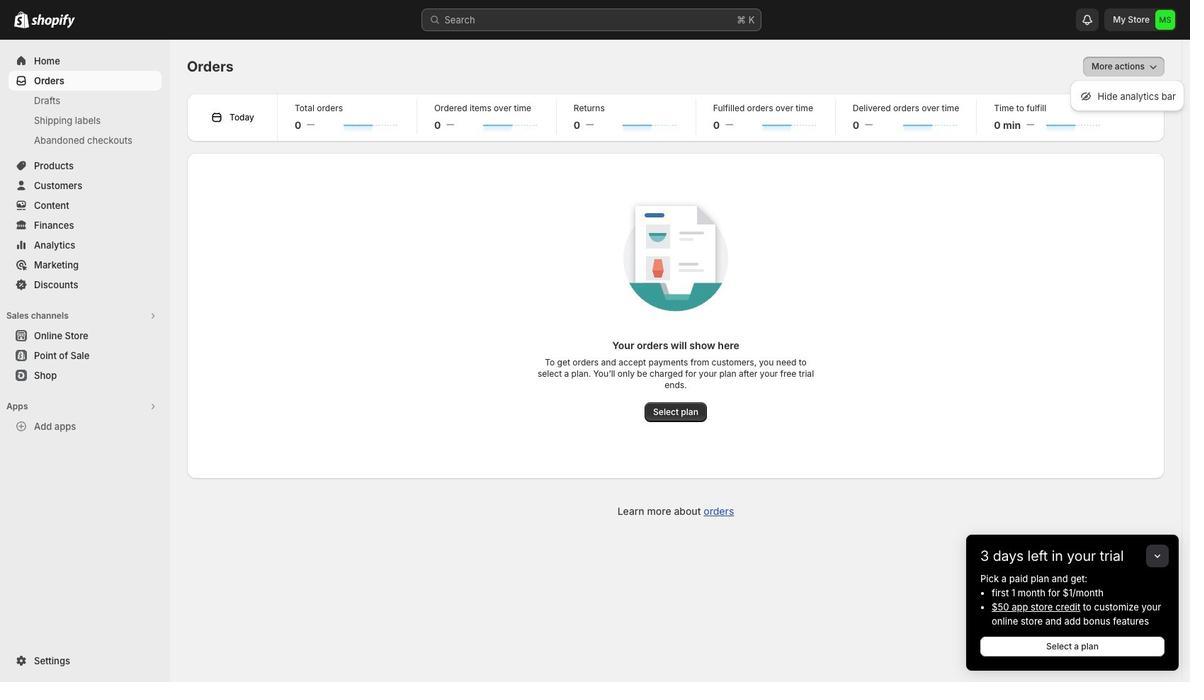 Task type: locate. For each thing, give the bounding box(es) containing it.
shopify image
[[14, 11, 29, 28]]

shopify image
[[31, 14, 75, 28]]



Task type: describe. For each thing, give the bounding box(es) containing it.
my store image
[[1156, 10, 1175, 30]]



Task type: vqa. For each thing, say whether or not it's contained in the screenshot.
Shopify icon
yes



